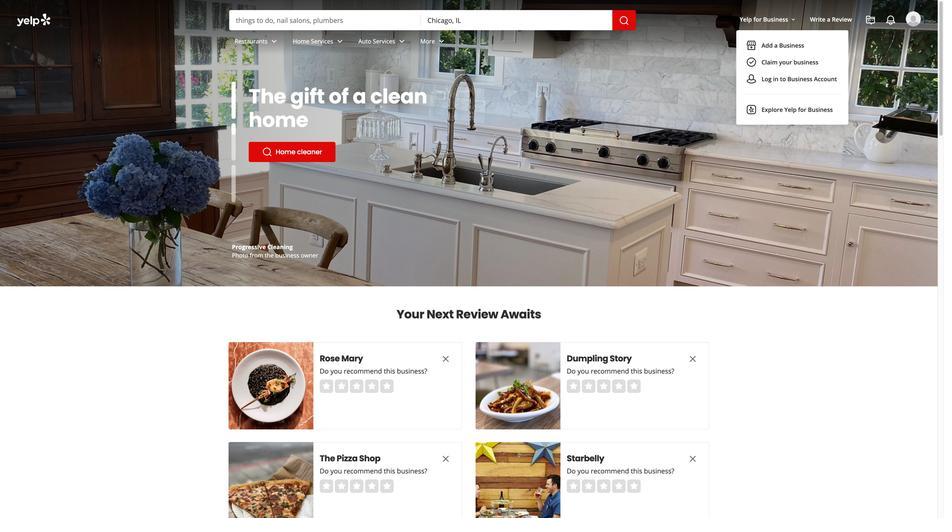 Task type: locate. For each thing, give the bounding box(es) containing it.
review for next
[[456, 306, 498, 323]]

24 chevron down v2 image right more
[[437, 36, 447, 46]]

recommend down shop
[[344, 467, 382, 476]]

0 horizontal spatial 24 chevron down v2 image
[[335, 36, 345, 46]]

do down the 'dumpling'
[[567, 367, 576, 376]]

0 horizontal spatial a
[[353, 82, 366, 111]]

you down the 'dumpling'
[[578, 367, 589, 376]]

None search field
[[0, 0, 938, 125]]

None field
[[236, 16, 414, 25], [428, 16, 606, 25]]

1 horizontal spatial dismiss card image
[[688, 354, 698, 364]]

do down rose at the left of page
[[320, 367, 329, 376]]

24 chevron down v2 image
[[335, 36, 345, 46], [397, 36, 407, 46]]

24 chevron down v2 image inside more link
[[437, 36, 447, 46]]

0 horizontal spatial 24 chevron down v2 image
[[269, 36, 279, 46]]

0 horizontal spatial dismiss card image
[[441, 354, 451, 364]]

you
[[331, 367, 342, 376], [578, 367, 589, 376], [331, 467, 342, 476], [578, 467, 589, 476]]

(no rating) image down dumpling story
[[567, 380, 641, 393]]

0 vertical spatial review
[[832, 15, 852, 23]]

services right "auto"
[[373, 37, 395, 45]]

business inside button
[[788, 75, 813, 83]]

this down 'rose mary' link
[[384, 367, 395, 376]]

rating element down mary
[[320, 380, 394, 393]]

0 horizontal spatial review
[[456, 306, 498, 323]]

recommend down the starbelly link
[[591, 467, 629, 476]]

the for the pizza shop
[[320, 453, 335, 465]]

1 horizontal spatial dismiss card image
[[688, 454, 698, 465]]

a right the of in the top left of the page
[[353, 82, 366, 111]]

dismiss card image
[[441, 454, 451, 465], [688, 454, 698, 465]]

do you recommend this business? down 'rose mary' link
[[320, 367, 428, 376]]

progressive cleaning link
[[232, 243, 293, 251]]

business up claim your business "button"
[[780, 41, 805, 49]]

1 dismiss card image from the left
[[441, 454, 451, 465]]

dismiss card image for the pizza shop
[[441, 454, 451, 465]]

do down the pizza shop on the left of the page
[[320, 467, 329, 476]]

2 dismiss card image from the left
[[688, 454, 698, 465]]

review inside user actions element
[[832, 15, 852, 23]]

auto
[[359, 37, 372, 45]]

0 horizontal spatial yelp
[[740, 15, 752, 23]]

this for story
[[631, 367, 643, 376]]

1 horizontal spatial for
[[799, 106, 807, 114]]

rose mary
[[320, 353, 363, 365]]

services for auto services
[[373, 37, 395, 45]]

0 vertical spatial the
[[249, 82, 286, 111]]

1 vertical spatial the
[[320, 453, 335, 465]]

a inside add a business button
[[775, 41, 778, 49]]

you down starbelly
[[578, 467, 589, 476]]

services down find field
[[311, 37, 333, 45]]

home right 24 search v2 image
[[276, 147, 296, 157]]

yelp for business button
[[737, 12, 800, 27]]

24 yelp for biz v2 image
[[747, 105, 757, 115]]

for
[[754, 15, 762, 23], [799, 106, 807, 114]]

this down the starbelly link
[[631, 467, 643, 476]]

business
[[764, 15, 789, 23], [780, 41, 805, 49], [788, 75, 813, 83], [808, 106, 833, 114]]

2 24 chevron down v2 image from the left
[[397, 36, 407, 46]]

1 horizontal spatial 24 chevron down v2 image
[[397, 36, 407, 46]]

1 horizontal spatial none field
[[428, 16, 606, 25]]

the left pizza
[[320, 453, 335, 465]]

home for home services
[[293, 37, 310, 45]]

do you recommend this business?
[[320, 367, 428, 376], [567, 367, 675, 376], [320, 467, 428, 476], [567, 467, 675, 476]]

review
[[832, 15, 852, 23], [456, 306, 498, 323]]

2 24 chevron down v2 image from the left
[[437, 36, 447, 46]]

(no rating) image down the pizza shop on the left of the page
[[320, 480, 394, 493]]

business inside button
[[764, 15, 789, 23]]

photo of starbelly image
[[476, 443, 561, 519]]

0 horizontal spatial the
[[249, 82, 286, 111]]

progressive
[[232, 243, 266, 251]]

0 horizontal spatial business
[[275, 252, 299, 260]]

for right explore
[[799, 106, 807, 114]]

do for the
[[320, 467, 329, 476]]

1 horizontal spatial services
[[373, 37, 395, 45]]

rating element for story
[[567, 380, 641, 393]]

0 vertical spatial yelp
[[740, 15, 752, 23]]

gift
[[290, 82, 325, 111]]

do
[[320, 367, 329, 376], [567, 367, 576, 376], [320, 467, 329, 476], [567, 467, 576, 476]]

none field find
[[236, 16, 414, 25]]

0 horizontal spatial services
[[311, 37, 333, 45]]

rose mary link
[[320, 353, 425, 365]]

business?
[[397, 367, 428, 376], [644, 367, 675, 376], [397, 467, 428, 476], [644, 467, 675, 476]]

1 horizontal spatial 24 chevron down v2 image
[[437, 36, 447, 46]]

1 none field from the left
[[236, 16, 414, 25]]

home cleaner link
[[249, 142, 336, 162]]

dismiss card image
[[441, 354, 451, 364], [688, 354, 698, 364]]

Near text field
[[428, 16, 606, 25]]

business up the log in to business account
[[794, 58, 819, 66]]

you for rose
[[331, 367, 342, 376]]

0 vertical spatial a
[[827, 15, 831, 23]]

yelp for business
[[740, 15, 789, 23]]

rating element for pizza
[[320, 480, 394, 493]]

yelp right explore
[[785, 106, 797, 114]]

rating element down the starbelly link
[[567, 480, 641, 493]]

a right add at the top right of the page
[[775, 41, 778, 49]]

1 horizontal spatial yelp
[[785, 106, 797, 114]]

this down story
[[631, 367, 643, 376]]

business categories element
[[228, 30, 921, 55]]

do for dumpling
[[567, 367, 576, 376]]

None search field
[[229, 10, 638, 30]]

you down rose mary
[[331, 367, 342, 376]]

a inside write a review link
[[827, 15, 831, 23]]

teddy r. image
[[906, 11, 921, 26]]

recommend
[[344, 367, 382, 376], [591, 367, 629, 376], [344, 467, 382, 476], [591, 467, 629, 476]]

the
[[265, 252, 274, 260]]

home services link
[[286, 30, 352, 55]]

1 vertical spatial a
[[775, 41, 778, 49]]

in
[[774, 75, 779, 83]]

business down cleaning
[[275, 252, 299, 260]]

business? down the pizza shop link
[[397, 467, 428, 476]]

do you recommend this business? down the pizza shop link
[[320, 467, 428, 476]]

business? down dumpling story link
[[644, 367, 675, 376]]

business right to on the right
[[788, 75, 813, 83]]

24 chevron down v2 image
[[269, 36, 279, 46], [437, 36, 447, 46]]

cleaner
[[297, 147, 322, 157]]

search image
[[619, 16, 629, 26]]

dumpling story link
[[567, 353, 672, 365]]

rating element
[[320, 380, 394, 393], [567, 380, 641, 393], [320, 480, 394, 493], [567, 480, 641, 493]]

1 vertical spatial business
[[275, 252, 299, 260]]

Find text field
[[236, 16, 414, 25]]

0 horizontal spatial for
[[754, 15, 762, 23]]

a for write
[[827, 15, 831, 23]]

(no rating) image down the starbelly link
[[567, 480, 641, 493]]

1 horizontal spatial review
[[832, 15, 852, 23]]

1 services from the left
[[311, 37, 333, 45]]

business down account
[[808, 106, 833, 114]]

rating element down the pizza shop on the left of the page
[[320, 480, 394, 493]]

24 chevron down v2 image inside auto services link
[[397, 36, 407, 46]]

services for home services
[[311, 37, 333, 45]]

services
[[311, 37, 333, 45], [373, 37, 395, 45]]

business
[[794, 58, 819, 66], [275, 252, 299, 260]]

a
[[827, 15, 831, 23], [775, 41, 778, 49], [353, 82, 366, 111]]

log in to business account button
[[743, 71, 842, 87]]

yelp up 24 add biz v2 icon
[[740, 15, 752, 23]]

recommend for mary
[[344, 367, 382, 376]]

None radio
[[335, 380, 348, 393], [380, 380, 394, 393], [567, 380, 580, 393], [582, 380, 596, 393], [320, 480, 333, 493], [350, 480, 364, 493], [365, 480, 379, 493], [380, 480, 394, 493], [597, 480, 611, 493], [612, 480, 626, 493], [335, 380, 348, 393], [380, 380, 394, 393], [567, 380, 580, 393], [582, 380, 596, 393], [320, 480, 333, 493], [350, 480, 364, 493], [365, 480, 379, 493], [380, 480, 394, 493], [597, 480, 611, 493], [612, 480, 626, 493]]

1 vertical spatial for
[[799, 106, 807, 114]]

1 vertical spatial yelp
[[785, 106, 797, 114]]

review right the next
[[456, 306, 498, 323]]

recommend down dumpling story link
[[591, 367, 629, 376]]

2 horizontal spatial a
[[827, 15, 831, 23]]

rating element down dumpling story
[[567, 380, 641, 393]]

0 vertical spatial business
[[794, 58, 819, 66]]

1 horizontal spatial the
[[320, 453, 335, 465]]

a right 'write' in the right top of the page
[[827, 15, 831, 23]]

you down pizza
[[331, 467, 342, 476]]

more link
[[414, 30, 454, 55]]

24 chevron down v2 image right auto services
[[397, 36, 407, 46]]

(no rating) image down mary
[[320, 380, 394, 393]]

1 dismiss card image from the left
[[441, 354, 451, 364]]

0 horizontal spatial dismiss card image
[[441, 454, 451, 465]]

(no rating) image for mary
[[320, 380, 394, 393]]

more
[[421, 37, 435, 45]]

the inside the gift of a clean home
[[249, 82, 286, 111]]

explore yelp for business button
[[743, 101, 842, 118]]

user actions element
[[733, 11, 933, 125]]

this down the pizza shop link
[[384, 467, 395, 476]]

cleaning
[[268, 243, 293, 251]]

the
[[249, 82, 286, 111], [320, 453, 335, 465]]

none search field inside search box
[[229, 10, 638, 30]]

next
[[427, 306, 454, 323]]

from
[[250, 252, 263, 260]]

the right select slide image
[[249, 82, 286, 111]]

a inside the gift of a clean home
[[353, 82, 366, 111]]

review for a
[[832, 15, 852, 23]]

24 friends v2 image
[[747, 74, 757, 84]]

for up 24 add biz v2 icon
[[754, 15, 762, 23]]

the pizza shop
[[320, 453, 381, 465]]

1 vertical spatial review
[[456, 306, 498, 323]]

for inside button
[[754, 15, 762, 23]]

1 24 chevron down v2 image from the left
[[269, 36, 279, 46]]

business? down 'rose mary' link
[[397, 367, 428, 376]]

2 services from the left
[[373, 37, 395, 45]]

1 horizontal spatial business
[[794, 58, 819, 66]]

mary
[[342, 353, 363, 365]]

you for the
[[331, 467, 342, 476]]

24 chevron down v2 image right "restaurants"
[[269, 36, 279, 46]]

(no rating) image
[[320, 380, 394, 393], [567, 380, 641, 393], [320, 480, 394, 493], [567, 480, 641, 493]]

notifications image
[[886, 15, 896, 25]]

claim
[[762, 58, 778, 66]]

24 chevron down v2 image left "auto"
[[335, 36, 345, 46]]

to
[[780, 75, 786, 83]]

business? for mary
[[397, 367, 428, 376]]

yelp
[[740, 15, 752, 23], [785, 106, 797, 114]]

review right 'write' in the right top of the page
[[832, 15, 852, 23]]

this
[[384, 367, 395, 376], [631, 367, 643, 376], [384, 467, 395, 476], [631, 467, 643, 476]]

0 vertical spatial home
[[293, 37, 310, 45]]

recommend down 'rose mary' link
[[344, 367, 382, 376]]

None radio
[[320, 380, 333, 393], [350, 380, 364, 393], [365, 380, 379, 393], [597, 380, 611, 393], [612, 380, 626, 393], [628, 380, 641, 393], [335, 480, 348, 493], [567, 480, 580, 493], [582, 480, 596, 493], [628, 480, 641, 493], [320, 380, 333, 393], [350, 380, 364, 393], [365, 380, 379, 393], [597, 380, 611, 393], [612, 380, 626, 393], [628, 380, 641, 393], [335, 480, 348, 493], [567, 480, 580, 493], [582, 480, 596, 493], [628, 480, 641, 493]]

add
[[762, 41, 773, 49]]

do you recommend this business? for mary
[[320, 367, 428, 376]]

business? for story
[[644, 367, 675, 376]]

business inside progressive cleaning photo from the business owner
[[275, 252, 299, 260]]

2 none field from the left
[[428, 16, 606, 25]]

this for mary
[[384, 367, 395, 376]]

do you recommend this business? down story
[[567, 367, 675, 376]]

0 vertical spatial for
[[754, 15, 762, 23]]

home for home cleaner
[[276, 147, 296, 157]]

business? for pizza
[[397, 467, 428, 476]]

claim your business
[[762, 58, 819, 66]]

business left 16 chevron down v2 icon
[[764, 15, 789, 23]]

2 dismiss card image from the left
[[688, 354, 698, 364]]

business inside "button"
[[794, 58, 819, 66]]

rose
[[320, 353, 340, 365]]

auto services
[[359, 37, 395, 45]]

1 24 chevron down v2 image from the left
[[335, 36, 345, 46]]

2 vertical spatial a
[[353, 82, 366, 111]]

24 chevron down v2 image inside home services link
[[335, 36, 345, 46]]

home down find field
[[293, 37, 310, 45]]

24 chevron down v2 image inside restaurants link
[[269, 36, 279, 46]]

1 horizontal spatial a
[[775, 41, 778, 49]]

home inside business categories element
[[293, 37, 310, 45]]

1 vertical spatial home
[[276, 147, 296, 157]]

log
[[762, 75, 772, 83]]

0 horizontal spatial none field
[[236, 16, 414, 25]]

you for dumpling
[[578, 367, 589, 376]]

home
[[293, 37, 310, 45], [276, 147, 296, 157]]

yelp inside button
[[740, 15, 752, 23]]



Task type: describe. For each thing, give the bounding box(es) containing it.
starbelly link
[[567, 453, 672, 465]]

add a business button
[[743, 37, 842, 54]]

projects image
[[866, 15, 876, 25]]

dismiss card image for dumpling story
[[688, 354, 698, 364]]

none search field containing yelp for business
[[0, 0, 938, 125]]

24 claim v2 image
[[747, 57, 757, 67]]

do down starbelly
[[567, 467, 576, 476]]

24 chevron down v2 image for home services
[[335, 36, 345, 46]]

24 chevron down v2 image for restaurants
[[269, 36, 279, 46]]

24 add biz v2 image
[[747, 40, 757, 50]]

24 chevron down v2 image for auto services
[[397, 36, 407, 46]]

business? down the starbelly link
[[644, 467, 675, 476]]

photo of rose mary image
[[229, 343, 314, 430]]

rating element for mary
[[320, 380, 394, 393]]

do you recommend this business? for pizza
[[320, 467, 428, 476]]

explore yelp for business
[[762, 106, 833, 114]]

owner
[[301, 252, 318, 260]]

this for pizza
[[384, 467, 395, 476]]

the for the gift of a clean home
[[249, 82, 286, 111]]

clean
[[370, 82, 428, 111]]

24 search v2 image
[[262, 147, 272, 157]]

24 chevron down v2 image for more
[[437, 36, 447, 46]]

home services
[[293, 37, 333, 45]]

explore
[[762, 106, 783, 114]]

the pizza shop link
[[320, 453, 425, 465]]

for inside button
[[799, 106, 807, 114]]

dumpling
[[567, 353, 608, 365]]

photo
[[232, 252, 248, 260]]

photo of the pizza shop image
[[229, 443, 314, 519]]

do for rose
[[320, 367, 329, 376]]

your
[[779, 58, 793, 66]]

log in to business account
[[762, 75, 837, 83]]

claim your business button
[[743, 54, 842, 71]]

progressive cleaning photo from the business owner
[[232, 243, 318, 260]]

restaurants
[[235, 37, 268, 45]]

your
[[397, 306, 424, 323]]

awaits
[[501, 306, 541, 323]]

home cleaner
[[276, 147, 322, 157]]

dismiss card image for starbelly
[[688, 454, 698, 465]]

story
[[610, 353, 632, 365]]

16 chevron down v2 image
[[790, 16, 797, 23]]

a for add
[[775, 41, 778, 49]]

pizza
[[337, 453, 358, 465]]

do you recommend this business? for story
[[567, 367, 675, 376]]

restaurants link
[[228, 30, 286, 55]]

explore banner section banner
[[0, 0, 938, 287]]

select slide image
[[232, 82, 236, 119]]

yelp inside button
[[785, 106, 797, 114]]

account
[[814, 75, 837, 83]]

(no rating) image for story
[[567, 380, 641, 393]]

the gift of a clean home
[[249, 82, 428, 134]]

add a business
[[762, 41, 805, 49]]

recommend for story
[[591, 367, 629, 376]]

(no rating) image for pizza
[[320, 480, 394, 493]]

write a review link
[[807, 12, 856, 27]]

dumpling story
[[567, 353, 632, 365]]

dismiss card image for rose mary
[[441, 354, 451, 364]]

starbelly
[[567, 453, 605, 465]]

of
[[329, 82, 349, 111]]

photo of dumpling story image
[[476, 343, 561, 430]]

none field near
[[428, 16, 606, 25]]

do you recommend this business? down the starbelly link
[[567, 467, 675, 476]]

home
[[249, 106, 308, 134]]

write
[[810, 15, 826, 23]]

write a review
[[810, 15, 852, 23]]

your next review awaits
[[397, 306, 541, 323]]

recommend for pizza
[[344, 467, 382, 476]]

auto services link
[[352, 30, 414, 55]]

shop
[[359, 453, 381, 465]]



Task type: vqa. For each thing, say whether or not it's contained in the screenshot.
Add a Business
yes



